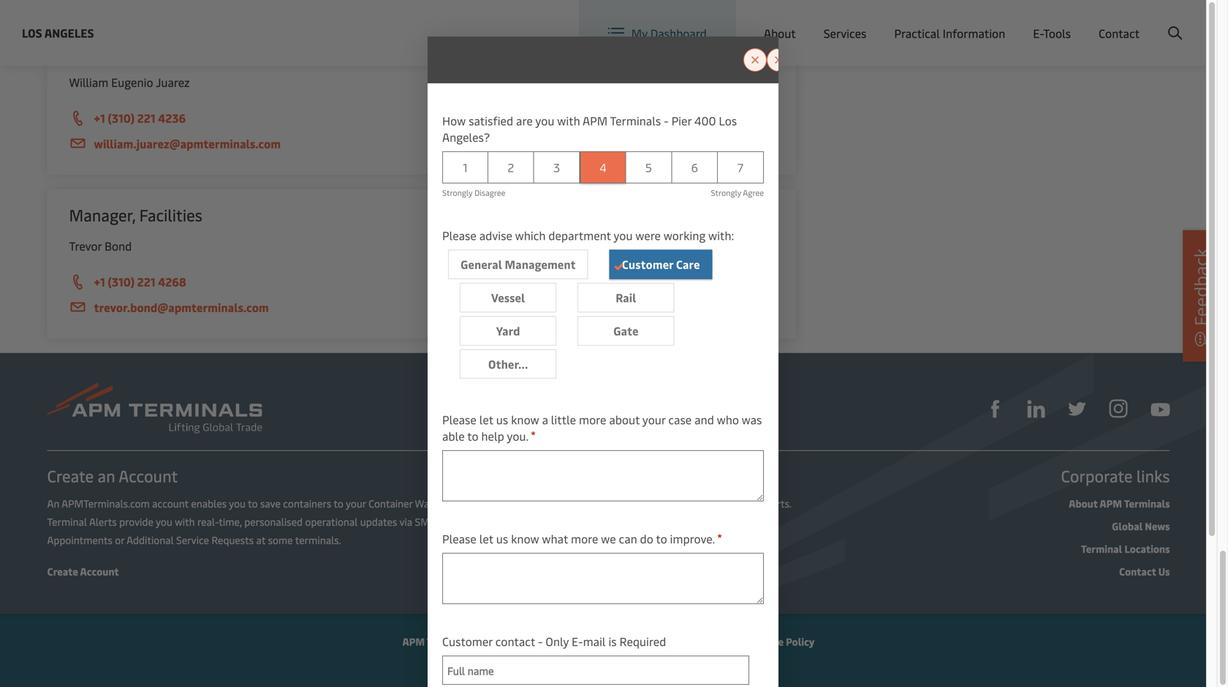 Task type: describe. For each thing, give the bounding box(es) containing it.
create for create account
[[47, 564, 78, 578]]

copyright
[[488, 635, 534, 648]]

login / create account link
[[1044, 0, 1189, 43]]

Please let us know a little more about your case and who was able to help you. text field
[[442, 450, 764, 501]]

improve.
[[670, 531, 715, 546]]

director,
[[69, 40, 129, 62]]

and inside please let us know a little more about your case and who was able to help you.
[[695, 412, 714, 427]]

us for what
[[496, 531, 508, 546]]

apm inside an apmterminals.com account enables you to save containers to your container watchlist, set daily watchlist email notifications, and subscribe for terminal alerts. terminal alerts provide you with real-time, personalised operational updates via sms or email. an apm terminals account is also required to manage truck appointments or additional service requests at some terminals.
[[494, 515, 515, 529]]

1 vertical spatial account
[[119, 465, 178, 487]]

bond
[[105, 238, 132, 254]]

news
[[1145, 519, 1170, 533]]

0 vertical spatial create
[[1110, 14, 1144, 29]]

save
[[260, 496, 281, 510]]

7
[[738, 159, 744, 175]]

set
[[463, 496, 477, 510]]

3 please from the top
[[442, 531, 477, 546]]

truck
[[726, 515, 751, 529]]

apm left the ⓒ
[[402, 635, 425, 648]]

also
[[613, 515, 632, 529]]

advise
[[479, 228, 512, 243]]

customer care
[[622, 256, 700, 272]]

- inside how satisfied are you with apm terminals - pier 400 los angeles?
[[664, 113, 669, 128]]

personalised
[[244, 515, 303, 529]]

a
[[542, 412, 548, 427]]

william.juarez@apmterminals.com
[[94, 136, 281, 151]]

an apmterminals.com account enables you to save containers to your container watchlist, set daily watchlist email notifications, and subscribe for terminal alerts. terminal alerts provide you with real-time, personalised operational updates via sms or email. an apm terminals account is also required to manage truck appointments or additional service requests at some terminals.
[[47, 496, 791, 547]]

2023
[[536, 635, 560, 648]]

pier
[[672, 113, 692, 128]]

please advise which department you were working with:
[[442, 228, 734, 243]]

notifications,
[[576, 496, 636, 510]]

create an account
[[47, 465, 178, 487]]

about
[[1069, 496, 1098, 510]]

terminals up global news
[[1124, 496, 1170, 510]]

1 horizontal spatial gate
[[613, 323, 639, 338]]

real-
[[197, 515, 219, 529]]

terms & conditions
[[572, 635, 663, 648]]

to left save
[[248, 496, 258, 510]]

2
[[508, 159, 514, 175]]

watchlist
[[503, 496, 546, 510]]

apm terminals ⓒ copyright 2023
[[402, 635, 560, 648]]

1 horizontal spatial &
[[603, 635, 610, 648]]

terminals left the ⓒ
[[427, 635, 473, 648]]

(310) for manager,
[[108, 274, 135, 289]]

400
[[694, 113, 716, 128]]

email
[[549, 496, 574, 510]]

can
[[619, 531, 637, 546]]

option group containing 1
[[442, 151, 764, 202]]

watchlist,
[[415, 496, 460, 510]]

provide
[[119, 515, 153, 529]]

0 vertical spatial terminal
[[720, 496, 760, 510]]

able
[[442, 428, 465, 444]]

your inside please let us know a little more about your case and who was able to help you.
[[642, 412, 666, 427]]

global menu button
[[903, 0, 1016, 43]]

0 horizontal spatial an
[[47, 496, 59, 510]]

terminals inside an apmterminals.com account enables you to save containers to your container watchlist, set daily watchlist email notifications, and subscribe for terminal alerts. terminal alerts provide you with real-time, personalised operational updates via sms or email. an apm terminals account is also required to manage truck appointments or additional service requests at some terminals.
[[518, 515, 562, 529]]

alerts
[[89, 515, 117, 529]]

global for global news
[[1112, 519, 1143, 533]]

you.
[[507, 428, 529, 444]]

customer for customer contact - only e-mail is required
[[442, 633, 493, 649]]

terminals inside how satisfied are you with apm terminals - pier 400 los angeles?
[[610, 113, 661, 128]]

email.
[[450, 515, 477, 529]]

your inside an apmterminals.com account enables you to save containers to your container watchlist, set daily watchlist email notifications, and subscribe for terminal alerts. terminal alerts provide you with real-time, personalised operational updates via sms or email. an apm terminals account is also required to manage truck appointments or additional service requests at some terminals.
[[346, 496, 366, 510]]

corporate links
[[1061, 465, 1170, 487]]

with inside an apmterminals.com account enables you to save containers to your container watchlist, set daily watchlist email notifications, and subscribe for terminal alerts. terminal alerts provide you with real-time, personalised operational updates via sms or email. an apm terminals account is also required to manage truck appointments or additional service requests at some terminals.
[[175, 515, 195, 529]]

agree
[[743, 187, 764, 198]]

daily
[[479, 496, 501, 510]]

links
[[1137, 465, 1170, 487]]

containers
[[283, 496, 331, 510]]

corporate
[[1061, 465, 1133, 487]]

you inside how satisfied are you with apm terminals - pier 400 los angeles?
[[535, 113, 554, 128]]

fill 44 link
[[1068, 398, 1086, 418]]

(310) for director,
[[108, 110, 135, 126]]

contact us
[[1119, 564, 1170, 578]]

1 vertical spatial more
[[571, 531, 598, 546]]

+1 (310) 221 4268 link
[[69, 273, 774, 292]]

feedback button
[[1183, 230, 1219, 362]]

please for please advise which department you were working with:
[[442, 228, 477, 243]]

know for a
[[511, 412, 539, 427]]

help
[[481, 428, 504, 444]]

+1 for director,
[[94, 110, 105, 126]]

vessel
[[491, 289, 525, 305]]

apmterminals.com
[[62, 496, 150, 510]]

operations
[[222, 40, 300, 62]]

2 vertical spatial account
[[80, 564, 119, 578]]

rail
[[616, 289, 636, 305]]

facebook image
[[987, 400, 1004, 418]]

0 horizontal spatial &
[[168, 40, 180, 62]]

global news link
[[1112, 519, 1170, 533]]

general management
[[461, 256, 576, 272]]

what
[[542, 531, 568, 546]]

you tube link
[[1151, 399, 1170, 417]]

facilities
[[139, 204, 202, 226]]

cookie
[[752, 635, 784, 648]]

twitter image
[[1068, 400, 1086, 418]]

disagree
[[475, 187, 506, 198]]

with:
[[708, 228, 734, 243]]

locations
[[1125, 542, 1170, 556]]

instagram image
[[1109, 400, 1128, 418]]

terms
[[572, 635, 600, 648]]

/
[[1102, 14, 1107, 29]]

about
[[609, 412, 640, 427]]

manager,
[[69, 204, 135, 226]]

an
[[98, 465, 115, 487]]

department
[[549, 228, 611, 243]]

1 vertical spatial yard
[[496, 323, 520, 338]]

1 horizontal spatial an
[[479, 515, 491, 529]]

switch location
[[806, 14, 889, 29]]

login
[[1071, 14, 1100, 29]]

youtube image
[[1151, 403, 1170, 416]]

do
[[640, 531, 653, 546]]

menu
[[972, 14, 1002, 29]]

service
[[176, 533, 209, 547]]

global for global menu
[[935, 14, 969, 29]]

manage
[[687, 515, 724, 529]]

terminals.
[[295, 533, 341, 547]]

switch
[[806, 14, 841, 29]]

0 horizontal spatial terminal
[[47, 515, 87, 529]]

0 horizontal spatial account
[[152, 496, 189, 510]]

create account
[[47, 564, 119, 578]]

management
[[505, 256, 576, 272]]



Task type: vqa. For each thing, say whether or not it's contained in the screenshot.
services:
no



Task type: locate. For each thing, give the bounding box(es) containing it.
switch location button
[[782, 13, 889, 29]]

1 vertical spatial us
[[496, 531, 508, 546]]

about apm terminals
[[1069, 496, 1170, 510]]

1 strongly from the left
[[442, 187, 473, 198]]

account right /
[[1146, 14, 1189, 29]]

1 horizontal spatial los
[[719, 113, 737, 128]]

1 vertical spatial please
[[442, 412, 477, 427]]

1 vertical spatial (310)
[[108, 274, 135, 289]]

1 +1 from the top
[[94, 110, 105, 126]]

and left who
[[695, 412, 714, 427]]

221 left 4268
[[137, 274, 155, 289]]

an down the 'daily'
[[479, 515, 491, 529]]

apm inside how satisfied are you with apm terminals - pier 400 los angeles?
[[583, 113, 608, 128]]

1 vertical spatial or
[[115, 533, 124, 547]]

know inside please let us know a little more about your case and who was able to help you.
[[511, 412, 539, 427]]

you right 'are'
[[535, 113, 554, 128]]

william.juarez@apmterminals.com link
[[69, 135, 774, 153]]

terminal locations
[[1081, 542, 1170, 556]]

instagram link
[[1109, 398, 1128, 418]]

1 vertical spatial global
[[1112, 519, 1143, 533]]

and
[[695, 412, 714, 427], [639, 496, 656, 510]]

please for please let us know a little more about your case and who was able to help you.
[[442, 412, 477, 427]]

0 vertical spatial know
[[511, 412, 539, 427]]

apm up 4
[[583, 113, 608, 128]]

global inside global menu button
[[935, 14, 969, 29]]

0 vertical spatial an
[[47, 496, 59, 510]]

this question is required element for please let us know a little more about your case and who was able to help you.
[[531, 428, 536, 441]]

subscribe
[[658, 496, 702, 510]]

ⓒ
[[475, 635, 485, 648]]

contact us link
[[1119, 564, 1170, 578]]

us down the 'daily'
[[496, 531, 508, 546]]

operational
[[305, 515, 358, 529]]

more inside please let us know a little more about your case and who was able to help you.
[[579, 412, 606, 427]]

were
[[635, 228, 661, 243]]

strongly
[[442, 187, 473, 198], [711, 187, 741, 198]]

e-
[[572, 633, 583, 649]]

0 horizontal spatial gate
[[184, 40, 218, 62]]

know up you.
[[511, 412, 539, 427]]

221 for facilities
[[137, 274, 155, 289]]

1 vertical spatial +1
[[94, 274, 105, 289]]

alerts.
[[762, 496, 791, 510]]

0 horizontal spatial yard
[[133, 40, 165, 62]]

1 horizontal spatial account
[[565, 515, 601, 529]]

1 horizontal spatial strongly
[[711, 187, 741, 198]]

0 horizontal spatial global
[[935, 14, 969, 29]]

4268
[[158, 274, 186, 289]]

and inside an apmterminals.com account enables you to save containers to your container watchlist, set daily watchlist email notifications, and subscribe for terminal alerts. terminal alerts provide you with real-time, personalised operational updates via sms or email. an apm terminals account is also required to manage truck appointments or additional service requests at some terminals.
[[639, 496, 656, 510]]

1 (310) from the top
[[108, 110, 135, 126]]

3
[[553, 159, 560, 175]]

your
[[642, 412, 666, 427], [346, 496, 366, 510]]

login / create account
[[1071, 14, 1189, 29]]

& up juarez
[[168, 40, 180, 62]]

account right an
[[119, 465, 178, 487]]

this question is required element down manage
[[717, 531, 722, 543]]

0 vertical spatial your
[[642, 412, 666, 427]]

care
[[676, 256, 700, 272]]

with right 'are'
[[557, 113, 580, 128]]

let up help
[[479, 412, 493, 427]]

1 horizontal spatial this question is required element
[[717, 531, 722, 543]]

please let us know a little more about your case and who was able to help you.
[[442, 412, 762, 444]]

please down the email.
[[442, 531, 477, 546]]

0 vertical spatial gate
[[184, 40, 218, 62]]

strongly for strongly agree
[[711, 187, 741, 198]]

who
[[717, 412, 739, 427]]

0 vertical spatial account
[[152, 496, 189, 510]]

apm right about
[[1100, 496, 1122, 510]]

shape link
[[987, 398, 1004, 418]]

(310)
[[108, 110, 135, 126], [108, 274, 135, 289]]

0 vertical spatial us
[[496, 412, 508, 427]]

2 horizontal spatial terminal
[[1081, 542, 1122, 556]]

* right you.
[[531, 428, 536, 441]]

(310) down the bond
[[108, 274, 135, 289]]

let for please let us know what more we can do to improve. *
[[479, 531, 493, 546]]

us
[[1159, 564, 1170, 578]]

& right terms
[[603, 635, 610, 648]]

0 vertical spatial more
[[579, 412, 606, 427]]

0 vertical spatial customer
[[622, 256, 673, 272]]

option group
[[442, 151, 764, 202]]

1 know from the top
[[511, 412, 539, 427]]

0 horizontal spatial -
[[538, 633, 543, 649]]

strongly left agree
[[711, 187, 741, 198]]

1 vertical spatial customer
[[442, 633, 493, 649]]

please up general
[[442, 228, 477, 243]]

0 horizontal spatial with
[[175, 515, 195, 529]]

0 vertical spatial *
[[531, 428, 536, 441]]

+1 (310) 221 4236
[[94, 110, 186, 126]]

to right do in the bottom of the page
[[656, 531, 667, 546]]

terminal up appointments
[[47, 515, 87, 529]]

2 +1 from the top
[[94, 274, 105, 289]]

4236
[[158, 110, 186, 126]]

0 vertical spatial please
[[442, 228, 477, 243]]

0 vertical spatial and
[[695, 412, 714, 427]]

1 221 from the top
[[137, 110, 155, 126]]

feedback
[[1189, 248, 1213, 326]]

1 horizontal spatial with
[[557, 113, 580, 128]]

1 vertical spatial is
[[609, 633, 617, 649]]

2 vertical spatial please
[[442, 531, 477, 546]]

4
[[600, 159, 607, 175]]

1 horizontal spatial -
[[664, 113, 669, 128]]

let down the 'daily'
[[479, 531, 493, 546]]

trevor.bond@apmterminals.com link
[[69, 298, 774, 317]]

Full name text field
[[442, 656, 749, 685]]

us up help
[[496, 412, 508, 427]]

more right little
[[579, 412, 606, 427]]

gate up juarez
[[184, 40, 218, 62]]

please
[[442, 228, 477, 243], [442, 412, 477, 427], [442, 531, 477, 546]]

* down manage
[[717, 531, 722, 543]]

required
[[620, 633, 666, 649]]

0 vertical spatial is
[[604, 515, 611, 529]]

william eugenio juarez
[[69, 74, 190, 90]]

strongly agree
[[711, 187, 764, 198]]

terminals up what
[[518, 515, 562, 529]]

know left what
[[511, 531, 539, 546]]

terminals
[[610, 113, 661, 128], [1124, 496, 1170, 510], [518, 515, 562, 529], [427, 635, 473, 648]]

is inside an apmterminals.com account enables you to save containers to your container watchlist, set daily watchlist email notifications, and subscribe for terminal alerts. terminal alerts provide you with real-time, personalised operational updates via sms or email. an apm terminals account is also required to manage truck appointments or additional service requests at some terminals.
[[604, 515, 611, 529]]

which
[[515, 228, 546, 243]]

yard up eugenio
[[133, 40, 165, 62]]

terminals left pier
[[610, 113, 661, 128]]

los right 400 in the top of the page
[[719, 113, 737, 128]]

1 vertical spatial know
[[511, 531, 539, 546]]

customer down were
[[622, 256, 673, 272]]

0 vertical spatial 221
[[137, 110, 155, 126]]

account left "enables"
[[152, 496, 189, 510]]

1 horizontal spatial *
[[717, 531, 722, 543]]

or down alerts
[[115, 533, 124, 547]]

1 vertical spatial &
[[603, 635, 610, 648]]

Please let us know what more we can do to improve. text field
[[442, 553, 764, 604]]

to inside please let us know a little more about your case and who was able to help you.
[[467, 428, 478, 444]]

0 vertical spatial (310)
[[108, 110, 135, 126]]

is left also
[[604, 515, 611, 529]]

1 horizontal spatial global
[[1112, 519, 1143, 533]]

0 horizontal spatial or
[[115, 533, 124, 547]]

you up time,
[[229, 496, 246, 510]]

los left angeles
[[22, 25, 42, 41]]

0 vertical spatial with
[[557, 113, 580, 128]]

gate
[[184, 40, 218, 62], [613, 323, 639, 338]]

time,
[[219, 515, 242, 529]]

create for create an account
[[47, 465, 94, 487]]

eugenio
[[111, 74, 153, 90]]

0 vertical spatial los
[[22, 25, 42, 41]]

1 vertical spatial -
[[538, 633, 543, 649]]

+1
[[94, 110, 105, 126], [94, 274, 105, 289]]

2 know from the top
[[511, 531, 539, 546]]

0 vertical spatial account
[[1146, 14, 1189, 29]]

or right sms
[[438, 515, 447, 529]]

apm down the 'daily'
[[494, 515, 515, 529]]

(310) down william eugenio juarez
[[108, 110, 135, 126]]

this question is required element for please let us know what more we can do to improve.
[[717, 531, 722, 543]]

for
[[704, 496, 718, 510]]

1 let from the top
[[479, 412, 493, 427]]

1 vertical spatial your
[[346, 496, 366, 510]]

case
[[668, 412, 692, 427]]

to down subscribe
[[675, 515, 685, 529]]

1 vertical spatial create
[[47, 465, 94, 487]]

you up additional
[[156, 515, 172, 529]]

1 horizontal spatial yard
[[496, 323, 520, 338]]

policy
[[786, 635, 815, 648]]

0 horizontal spatial this question is required element
[[531, 428, 536, 441]]

linkedin image
[[1027, 400, 1045, 418]]

2 (310) from the top
[[108, 274, 135, 289]]

updates
[[360, 515, 397, 529]]

customer contact - only e-mail is required
[[442, 633, 666, 649]]

0 vertical spatial +1
[[94, 110, 105, 126]]

0 horizontal spatial strongly
[[442, 187, 473, 198]]

little
[[551, 412, 576, 427]]

0 vertical spatial let
[[479, 412, 493, 427]]

angeles
[[44, 25, 94, 41]]

2 vertical spatial terminal
[[1081, 542, 1122, 556]]

+1 for manager,
[[94, 274, 105, 289]]

1 vertical spatial this question is required element
[[717, 531, 722, 543]]

angeles?
[[442, 129, 490, 145]]

221 for yard
[[137, 110, 155, 126]]

1 horizontal spatial and
[[695, 412, 714, 427]]

1 horizontal spatial your
[[642, 412, 666, 427]]

you left were
[[614, 228, 633, 243]]

account up please let us know what more we can do to improve. *
[[565, 515, 601, 529]]

2 us from the top
[[496, 531, 508, 546]]

how
[[442, 113, 466, 128]]

this question is required element
[[531, 428, 536, 441], [717, 531, 722, 543]]

1 vertical spatial 221
[[137, 274, 155, 289]]

1 vertical spatial los
[[719, 113, 737, 128]]

0 horizontal spatial and
[[639, 496, 656, 510]]

1 horizontal spatial or
[[438, 515, 447, 529]]

account down appointments
[[80, 564, 119, 578]]

0 vertical spatial -
[[664, 113, 669, 128]]

0 vertical spatial global
[[935, 14, 969, 29]]

your up updates
[[346, 496, 366, 510]]

create right /
[[1110, 14, 1144, 29]]

apmt footer logo image
[[47, 382, 262, 434]]

1 vertical spatial gate
[[613, 323, 639, 338]]

0 vertical spatial &
[[168, 40, 180, 62]]

manager, facilities
[[69, 204, 202, 226]]

how satisfied are you with apm terminals - pier 400 los angeles?
[[442, 113, 737, 145]]

2 please from the top
[[442, 412, 477, 427]]

1 vertical spatial account
[[565, 515, 601, 529]]

global up terminal locations link
[[1112, 519, 1143, 533]]

this question is required element right you.
[[531, 428, 536, 441]]

5
[[645, 159, 652, 175]]

customer
[[622, 256, 673, 272], [442, 633, 493, 649]]

los
[[22, 25, 42, 41], [719, 113, 737, 128]]

221 left 4236
[[137, 110, 155, 126]]

about apm terminals link
[[1069, 496, 1170, 510]]

strongly down 1
[[442, 187, 473, 198]]

customer for customer care
[[622, 256, 673, 272]]

1 vertical spatial terminal
[[47, 515, 87, 529]]

2 221 from the top
[[137, 274, 155, 289]]

1 vertical spatial an
[[479, 515, 491, 529]]

- left only at the left bottom of the page
[[538, 633, 543, 649]]

2 let from the top
[[479, 531, 493, 546]]

strongly disagree
[[442, 187, 506, 198]]

1 horizontal spatial terminal
[[720, 496, 760, 510]]

your left case at the right of the page
[[642, 412, 666, 427]]

with up service at the bottom of the page
[[175, 515, 195, 529]]

0 vertical spatial or
[[438, 515, 447, 529]]

is
[[604, 515, 611, 529], [609, 633, 617, 649]]

global news
[[1112, 519, 1170, 533]]

account
[[1146, 14, 1189, 29], [119, 465, 178, 487], [80, 564, 119, 578]]

1 horizontal spatial customer
[[622, 256, 673, 272]]

1 vertical spatial let
[[479, 531, 493, 546]]

let for please let us know a little more about your case and who was able to help you.
[[479, 412, 493, 427]]

global left menu
[[935, 14, 969, 29]]

0 horizontal spatial los
[[22, 25, 42, 41]]

2 vertical spatial create
[[47, 564, 78, 578]]

1 vertical spatial *
[[717, 531, 722, 543]]

contact
[[1119, 564, 1156, 578]]

los inside how satisfied are you with apm terminals - pier 400 los angeles?
[[719, 113, 737, 128]]

create account link
[[47, 564, 119, 578]]

linkedin__x28_alt_x29__3_ link
[[1027, 398, 1045, 418]]

terminal up 'truck'
[[720, 496, 760, 510]]

you
[[535, 113, 554, 128], [614, 228, 633, 243], [229, 496, 246, 510], [156, 515, 172, 529]]

0 horizontal spatial customer
[[442, 633, 493, 649]]

to right able
[[467, 428, 478, 444]]

mail
[[583, 633, 606, 649]]

terminal up contact
[[1081, 542, 1122, 556]]

enables
[[191, 496, 227, 510]]

at
[[256, 533, 265, 547]]

1 vertical spatial and
[[639, 496, 656, 510]]

* inside please let us know what more we can do to improve. *
[[717, 531, 722, 543]]

know for what
[[511, 531, 539, 546]]

2 strongly from the left
[[711, 187, 741, 198]]

us for a
[[496, 412, 508, 427]]

0 vertical spatial this question is required element
[[531, 428, 536, 441]]

please inside please let us know a little more about your case and who was able to help you.
[[442, 412, 477, 427]]

an up appointments
[[47, 496, 59, 510]]

additional
[[127, 533, 174, 547]]

gate down rail
[[613, 323, 639, 338]]

and up required
[[639, 496, 656, 510]]

us inside please let us know a little more about your case and who was able to help you.
[[496, 412, 508, 427]]

- left pier
[[664, 113, 669, 128]]

+1 down william
[[94, 110, 105, 126]]

yard down 'vessel'
[[496, 323, 520, 338]]

contact
[[495, 633, 535, 649]]

create down appointments
[[47, 564, 78, 578]]

create left an
[[47, 465, 94, 487]]

0 horizontal spatial your
[[346, 496, 366, 510]]

is right mail
[[609, 633, 617, 649]]

working
[[664, 228, 706, 243]]

los angeles link
[[22, 24, 94, 42]]

0 horizontal spatial *
[[531, 428, 536, 441]]

please up able
[[442, 412, 477, 427]]

-
[[664, 113, 669, 128], [538, 633, 543, 649]]

1 vertical spatial with
[[175, 515, 195, 529]]

strongly for strongly disagree
[[442, 187, 473, 198]]

customer left contact
[[442, 633, 493, 649]]

only
[[546, 633, 569, 649]]

0 vertical spatial yard
[[133, 40, 165, 62]]

+1 down trevor bond
[[94, 274, 105, 289]]

more left we in the bottom of the page
[[571, 531, 598, 546]]

trevor.bond@apmterminals.com
[[94, 299, 269, 315]]

trevor
[[69, 238, 102, 254]]

with inside how satisfied are you with apm terminals - pier 400 los angeles?
[[557, 113, 580, 128]]

1 please from the top
[[442, 228, 477, 243]]

let inside please let us know a little more about your case and who was able to help you.
[[479, 412, 493, 427]]

was
[[742, 412, 762, 427]]

to up operational
[[334, 496, 343, 510]]

1 us from the top
[[496, 412, 508, 427]]

via
[[399, 515, 412, 529]]



